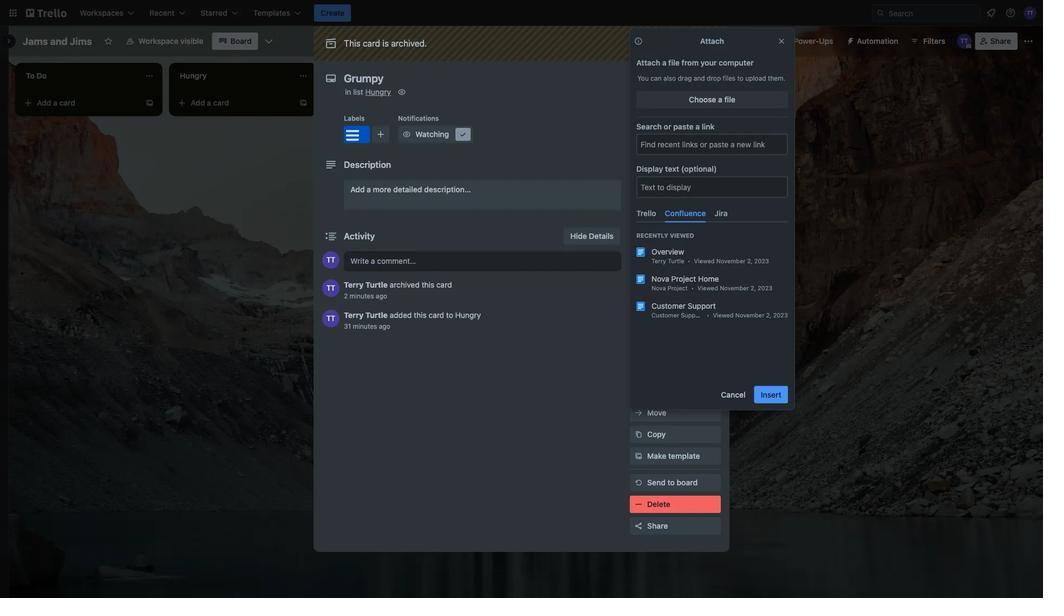 Task type: describe. For each thing, give the bounding box(es) containing it.
turtle inside overview terry turtle • viewed november 2, 2023
[[668, 257, 685, 264]]

cancel button
[[715, 386, 752, 403]]

2, inside nova project home nova project • viewed november 2, 2023
[[751, 284, 756, 291]]

terry inside overview terry turtle • viewed november 2, 2023
[[652, 257, 666, 264]]

in list hungry
[[345, 87, 391, 96]]

search
[[637, 122, 662, 131]]

terry turtle (terryturtle) image
[[322, 251, 340, 269]]

from
[[682, 58, 699, 67]]

show menu image
[[1023, 36, 1034, 47]]

0 vertical spatial project
[[672, 274, 696, 283]]

open information menu image
[[1006, 8, 1016, 18]]

filters button
[[907, 33, 949, 50]]

add a card for create from template… icon
[[37, 98, 75, 107]]

archived
[[390, 280, 420, 289]]

custom fields
[[647, 255, 698, 264]]

2 customer from the top
[[652, 312, 679, 319]]

tab list containing trello
[[632, 204, 793, 222]]

this
[[344, 38, 361, 48]]

add to card
[[630, 110, 667, 118]]

2 minutes ago link
[[344, 292, 387, 300]]

power-ups inside button
[[794, 37, 834, 46]]

1 horizontal spatial and
[[694, 74, 705, 82]]

fields
[[677, 255, 698, 264]]

is
[[383, 38, 389, 48]]

members link
[[630, 121, 721, 139]]

delete
[[647, 500, 671, 509]]

trello
[[637, 209, 656, 218]]

november inside customer support customer support • viewed november 2, 2023
[[736, 312, 765, 319]]

description…
[[424, 185, 471, 194]]

• inside overview terry turtle • viewed november 2, 2023
[[688, 257, 691, 264]]

checklist
[[647, 169, 681, 178]]

card inside terry turtle archived this card 2 minutes ago
[[437, 280, 452, 289]]

• inside nova project home nova project • viewed november 2, 2023
[[691, 284, 694, 291]]

create
[[321, 8, 345, 17]]

hungry inside terry turtle added this card to hungry 31 minutes ago
[[455, 311, 481, 320]]

Search or paste a link field
[[638, 135, 787, 154]]

to right the send
[[668, 478, 675, 487]]

card inside terry turtle added this card to hungry 31 minutes ago
[[429, 311, 444, 320]]

minutes inside terry turtle added this card to hungry 31 minutes ago
[[353, 322, 377, 330]]

board
[[677, 478, 698, 487]]

labels inside "labels" link
[[647, 147, 671, 156]]

filters
[[924, 37, 946, 46]]

1 vertical spatial support
[[681, 312, 704, 319]]

display text (optional)
[[637, 165, 717, 173]]

description
[[344, 160, 391, 170]]

paste
[[674, 122, 694, 131]]

2023 inside overview terry turtle • viewed november 2, 2023
[[755, 257, 769, 264]]

2023 inside nova project home nova project • viewed november 2, 2023
[[758, 284, 773, 291]]

send
[[647, 478, 666, 487]]

send to board link
[[630, 474, 721, 491]]

attach a file from your computer
[[637, 58, 754, 67]]

terry for added this card to hungry
[[344, 311, 364, 320]]

can
[[651, 74, 662, 82]]

search image
[[877, 9, 885, 17]]

add power-ups link
[[630, 295, 721, 312]]

add another list button
[[631, 63, 778, 87]]

2 nova from the top
[[652, 284, 666, 291]]

terry turtle archived this card 2 minutes ago
[[344, 280, 452, 300]]

confluence
[[665, 209, 706, 218]]

sm image for members
[[633, 125, 644, 135]]

sm image for labels
[[633, 146, 644, 157]]

add a card button for create from template… image
[[173, 94, 295, 112]]

members
[[647, 125, 681, 134]]

overview terry turtle • viewed november 2, 2023
[[652, 247, 769, 264]]

add a card button for create from template… icon
[[20, 94, 141, 112]]

overview option
[[628, 242, 797, 269]]

move
[[647, 408, 667, 417]]

to right files
[[738, 74, 744, 82]]

jims
[[70, 35, 92, 47]]

add a more detailed description…
[[351, 185, 471, 194]]

them.
[[768, 74, 786, 82]]

1 vertical spatial list
[[353, 87, 363, 96]]

turtle for archived this card
[[366, 280, 388, 289]]

cover
[[647, 234, 668, 243]]

jams
[[23, 35, 48, 47]]

viewed inside customer support customer support • viewed november 2, 2023
[[713, 312, 734, 319]]

list item image for nova
[[637, 275, 645, 284]]

0 horizontal spatial hungry
[[366, 87, 391, 96]]

create button
[[314, 4, 351, 22]]

delete link
[[630, 496, 721, 513]]

this for archived
[[422, 280, 435, 289]]

computer
[[719, 58, 754, 67]]

automation button
[[842, 33, 905, 50]]

list item image
[[637, 302, 645, 311]]

files
[[723, 74, 736, 82]]

insert
[[761, 390, 782, 399]]

sm image for copy
[[633, 429, 644, 440]]

make template
[[647, 452, 700, 461]]

ago inside terry turtle added this card to hungry 31 minutes ago
[[379, 322, 390, 330]]

Search field
[[885, 5, 980, 21]]

copy
[[647, 430, 666, 439]]

0 horizontal spatial share
[[647, 521, 668, 530]]

board link
[[212, 33, 258, 50]]

drop
[[707, 74, 721, 82]]

in
[[345, 87, 351, 96]]

custom
[[647, 255, 675, 264]]

template
[[669, 452, 700, 461]]

workspace visible
[[139, 37, 203, 46]]

power- inside button
[[794, 37, 819, 46]]

primary element
[[0, 0, 1043, 26]]

terry turtle (terryturtle) image left 31
[[322, 310, 340, 327]]

1 vertical spatial power-ups
[[630, 283, 665, 291]]

0 horizontal spatial power-
[[630, 283, 653, 291]]

star or unstar board image
[[104, 37, 113, 46]]

viewed inside overview terry turtle • viewed november 2, 2023
[[694, 257, 715, 264]]

0 notifications image
[[985, 7, 998, 20]]

search or paste a link
[[637, 122, 715, 131]]

3 add a card button from the left
[[327, 94, 449, 112]]

recently viewed
[[637, 232, 694, 239]]

turtle for added this card to hungry
[[366, 311, 388, 320]]

display
[[637, 165, 663, 173]]

terry turtle (terryturtle) image inside primary element
[[1024, 7, 1037, 20]]

31 minutes ago link
[[344, 322, 390, 330]]

dates
[[647, 190, 668, 199]]

to up search
[[645, 110, 651, 118]]

recently
[[637, 232, 669, 239]]

2023 inside customer support customer support • viewed november 2, 2023
[[773, 312, 788, 319]]

add another list
[[650, 70, 707, 79]]

attachment button
[[630, 208, 721, 225]]

archived.
[[391, 38, 427, 48]]

checklist link
[[630, 165, 721, 182]]

notifications
[[398, 114, 439, 122]]

detailed
[[393, 185, 422, 194]]

recently viewed list box
[[628, 242, 797, 323]]

nova project home option
[[628, 269, 797, 296]]

add a more detailed description… link
[[344, 180, 621, 210]]

cancel
[[721, 390, 746, 399]]



Task type: locate. For each thing, give the bounding box(es) containing it.
sm image inside cover link
[[633, 233, 644, 244]]

nova project home nova project • viewed november 2, 2023
[[652, 274, 773, 291]]

1 nova from the top
[[652, 274, 670, 283]]

sm image left cover
[[633, 233, 644, 244]]

sm image
[[842, 33, 857, 48], [397, 87, 407, 98], [401, 129, 412, 140], [458, 129, 469, 140], [633, 168, 644, 179], [633, 451, 644, 462], [633, 477, 644, 488], [633, 499, 644, 510]]

add a card for create from template… image
[[191, 98, 229, 107]]

november
[[717, 257, 746, 264], [720, 284, 749, 291], [736, 312, 765, 319]]

terry for archived this card
[[344, 280, 364, 289]]

0 horizontal spatial •
[[688, 257, 691, 264]]

sm image down actions
[[633, 407, 644, 418]]

minutes right 31
[[353, 322, 377, 330]]

terry turtle added this card to hungry 31 minutes ago
[[344, 311, 481, 330]]

viewed down attachment button
[[670, 232, 694, 239]]

2 vertical spatial turtle
[[366, 311, 388, 320]]

file for choose
[[725, 95, 736, 104]]

0 vertical spatial turtle
[[668, 257, 685, 264]]

0 vertical spatial customer
[[652, 301, 686, 310]]

add a card
[[37, 98, 75, 107], [191, 98, 229, 107], [345, 98, 383, 107]]

ago up the 31 minutes ago link
[[376, 292, 387, 300]]

cover link
[[630, 230, 721, 247]]

attach for attach
[[700, 37, 724, 46]]

overview
[[652, 247, 684, 256]]

more info image
[[634, 37, 643, 46]]

0 horizontal spatial and
[[50, 35, 68, 47]]

november up customer support customer support • viewed november 2, 2023 at the bottom right of the page
[[720, 284, 749, 291]]

1 vertical spatial labels
[[647, 147, 671, 156]]

sm image up display
[[633, 146, 644, 157]]

support down add power-ups
[[681, 312, 704, 319]]

Display text (optional) field
[[638, 177, 787, 197]]

1 vertical spatial nova
[[652, 284, 666, 291]]

Write a comment text field
[[344, 251, 621, 271]]

upload
[[746, 74, 766, 82]]

1 vertical spatial file
[[725, 95, 736, 104]]

viewed down nova project home nova project • viewed november 2, 2023
[[713, 312, 734, 319]]

color: blue, title: none image
[[344, 126, 370, 143]]

0 vertical spatial •
[[688, 257, 691, 264]]

list item image down recently
[[637, 248, 645, 257]]

1 horizontal spatial ups
[[689, 299, 703, 308]]

november down nova project home nova project • viewed november 2, 2023
[[736, 312, 765, 319]]

switch to… image
[[8, 8, 18, 18]]

2 add a card from the left
[[191, 98, 229, 107]]

labels up display
[[647, 147, 671, 156]]

1 vertical spatial list item image
[[637, 275, 645, 284]]

1 horizontal spatial file
[[725, 95, 736, 104]]

more
[[373, 185, 391, 194]]

attach up you
[[637, 58, 661, 67]]

1 vertical spatial project
[[668, 284, 688, 291]]

2023
[[755, 257, 769, 264], [758, 284, 773, 291], [773, 312, 788, 319]]

2 vertical spatial terry
[[344, 311, 364, 320]]

1 horizontal spatial list
[[696, 70, 707, 79]]

sm image inside "copy" link
[[633, 429, 644, 440]]

november inside overview terry turtle • viewed november 2, 2023
[[717, 257, 746, 264]]

file for attach
[[669, 58, 680, 67]]

viewed inside nova project home nova project • viewed november 2, 2023
[[698, 284, 718, 291]]

also
[[664, 74, 676, 82]]

turtle inside terry turtle added this card to hungry 31 minutes ago
[[366, 311, 388, 320]]

customer support option
[[628, 296, 797, 323]]

sm image right the power-ups button
[[842, 33, 857, 48]]

minutes
[[350, 292, 374, 300], [353, 322, 377, 330]]

share left "show menu" icon
[[991, 37, 1012, 46]]

0 vertical spatial terry
[[652, 257, 666, 264]]

1 sm image from the top
[[633, 125, 644, 135]]

this right archived at the top left
[[422, 280, 435, 289]]

labels link
[[630, 143, 721, 160]]

move link
[[630, 404, 721, 422]]

sm image for watching
[[401, 129, 412, 140]]

jira
[[715, 209, 728, 218]]

viewed down home
[[698, 284, 718, 291]]

sm image right hungry link
[[397, 87, 407, 98]]

sm image inside move link
[[633, 407, 644, 418]]

2 horizontal spatial add a card button
[[327, 94, 449, 112]]

share button down 0 notifications icon
[[976, 33, 1018, 50]]

dates button
[[630, 186, 721, 204]]

terry up 31
[[344, 311, 364, 320]]

terry inside terry turtle archived this card 2 minutes ago
[[344, 280, 364, 289]]

terry down overview
[[652, 257, 666, 264]]

sm image left make
[[633, 451, 644, 462]]

watching
[[416, 130, 449, 139]]

jams and jims
[[23, 35, 92, 47]]

sm image down notifications
[[401, 129, 412, 140]]

choose
[[689, 95, 716, 104]]

0 vertical spatial hungry
[[366, 87, 391, 96]]

0 horizontal spatial attach
[[637, 58, 661, 67]]

sm image left the send
[[633, 477, 644, 488]]

and
[[50, 35, 68, 47], [694, 74, 705, 82]]

2 horizontal spatial ups
[[819, 37, 834, 46]]

this right added
[[414, 311, 427, 320]]

0 vertical spatial 2023
[[755, 257, 769, 264]]

sm image inside send to board link
[[633, 477, 644, 488]]

1 vertical spatial november
[[720, 284, 749, 291]]

terry inside terry turtle added this card to hungry 31 minutes ago
[[344, 311, 364, 320]]

1 vertical spatial ago
[[379, 322, 390, 330]]

workspace visible button
[[119, 33, 210, 50]]

sm image inside 'delete' link
[[633, 499, 644, 510]]

turtle
[[668, 257, 685, 264], [366, 280, 388, 289], [366, 311, 388, 320]]

details
[[589, 232, 614, 241]]

sm image left checklist
[[633, 168, 644, 179]]

minutes inside terry turtle archived this card 2 minutes ago
[[350, 292, 374, 300]]

0 vertical spatial ago
[[376, 292, 387, 300]]

0 horizontal spatial file
[[669, 58, 680, 67]]

power- right list item image
[[664, 299, 689, 308]]

0 horizontal spatial add a card
[[37, 98, 75, 107]]

0 vertical spatial share
[[991, 37, 1012, 46]]

1 vertical spatial and
[[694, 74, 705, 82]]

0 vertical spatial share button
[[976, 33, 1018, 50]]

you can also drag and drop files to upload them.
[[638, 74, 786, 82]]

sm image inside "labels" link
[[633, 146, 644, 157]]

2 vertical spatial •
[[707, 312, 710, 319]]

0 vertical spatial november
[[717, 257, 746, 264]]

1 horizontal spatial power-
[[664, 299, 689, 308]]

1 vertical spatial terry
[[344, 280, 364, 289]]

2, inside overview terry turtle • viewed november 2, 2023
[[747, 257, 753, 264]]

2 list item image from the top
[[637, 275, 645, 284]]

another
[[666, 70, 694, 79]]

2 vertical spatial 2023
[[773, 312, 788, 319]]

sm image left delete
[[633, 499, 644, 510]]

hide details
[[571, 232, 614, 241]]

minutes right 2
[[350, 292, 374, 300]]

watching button
[[398, 126, 473, 143]]

2 vertical spatial november
[[736, 312, 765, 319]]

1 vertical spatial 2,
[[751, 284, 756, 291]]

text
[[665, 165, 680, 173]]

0 horizontal spatial ups
[[653, 283, 665, 291]]

1 horizontal spatial share button
[[976, 33, 1018, 50]]

attach for attach a file from your computer
[[637, 58, 661, 67]]

0 vertical spatial this
[[422, 280, 435, 289]]

31
[[344, 322, 351, 330]]

november up home
[[717, 257, 746, 264]]

sm image inside make template link
[[633, 451, 644, 462]]

share button
[[976, 33, 1018, 50], [630, 517, 721, 535]]

this inside terry turtle archived this card 2 minutes ago
[[422, 280, 435, 289]]

to right added
[[446, 311, 453, 320]]

0 vertical spatial support
[[688, 301, 716, 310]]

create from template… image
[[299, 99, 308, 107]]

customize views image
[[264, 36, 275, 47]]

2, inside customer support customer support • viewed november 2, 2023
[[766, 312, 772, 319]]

0 vertical spatial nova
[[652, 274, 670, 283]]

project up add power-ups
[[668, 284, 688, 291]]

1 horizontal spatial add a card button
[[173, 94, 295, 112]]

create from template… image
[[145, 99, 154, 107]]

power- up list item image
[[630, 283, 653, 291]]

automation
[[857, 37, 899, 46]]

customer down add power-ups
[[652, 312, 679, 319]]

1 customer from the top
[[652, 301, 686, 310]]

ups inside button
[[819, 37, 834, 46]]

sm image inside members link
[[633, 125, 644, 135]]

2 horizontal spatial power-
[[794, 37, 819, 46]]

drag
[[678, 74, 692, 82]]

add power-ups
[[647, 299, 703, 308]]

1 vertical spatial 2023
[[758, 284, 773, 291]]

nova
[[652, 274, 670, 283], [652, 284, 666, 291]]

labels
[[344, 114, 365, 122], [647, 147, 671, 156]]

turtle down overview
[[668, 257, 685, 264]]

power- inside "add power-ups" link
[[664, 299, 689, 308]]

hide details link
[[564, 228, 620, 245]]

0 horizontal spatial labels
[[344, 114, 365, 122]]

to inside terry turtle added this card to hungry 31 minutes ago
[[446, 311, 453, 320]]

power-ups right close popover icon
[[794, 37, 834, 46]]

and right drag at the right of page
[[694, 74, 705, 82]]

send to board
[[647, 478, 698, 487]]

0 horizontal spatial power-ups
[[630, 283, 665, 291]]

list item image inside overview option
[[637, 248, 645, 257]]

0 vertical spatial list item image
[[637, 248, 645, 257]]

sm image for checklist
[[633, 168, 644, 179]]

custom fields button
[[630, 255, 721, 265]]

terry
[[652, 257, 666, 264], [344, 280, 364, 289], [344, 311, 364, 320]]

you
[[638, 74, 649, 82]]

project down fields
[[672, 274, 696, 283]]

this inside terry turtle added this card to hungry 31 minutes ago
[[414, 311, 427, 320]]

terry turtle (terryturtle) image right filters
[[957, 34, 972, 49]]

nova down custom
[[652, 274, 670, 283]]

file up add another list
[[669, 58, 680, 67]]

activity
[[344, 231, 375, 241]]

support down nova project home nova project • viewed november 2, 2023
[[688, 301, 716, 310]]

customer right list item image
[[652, 301, 686, 310]]

file down files
[[725, 95, 736, 104]]

1 horizontal spatial share
[[991, 37, 1012, 46]]

attach
[[700, 37, 724, 46], [637, 58, 661, 67]]

1 horizontal spatial attach
[[700, 37, 724, 46]]

1 add a card button from the left
[[20, 94, 141, 112]]

terry up 2
[[344, 280, 364, 289]]

0 vertical spatial power-ups
[[794, 37, 834, 46]]

add inside button
[[650, 70, 664, 79]]

1 horizontal spatial power-ups
[[794, 37, 834, 46]]

close popover image
[[777, 37, 786, 46]]

sm image right watching
[[458, 129, 469, 140]]

turtle up the 31 minutes ago link
[[366, 311, 388, 320]]

2 vertical spatial power-
[[664, 299, 689, 308]]

actions
[[630, 393, 654, 400]]

1 vertical spatial •
[[691, 284, 694, 291]]

1 horizontal spatial add a card
[[191, 98, 229, 107]]

Board name text field
[[17, 33, 97, 50]]

customer support customer support • viewed november 2, 2023
[[652, 301, 788, 319]]

added
[[390, 311, 412, 320]]

and inside board name text box
[[50, 35, 68, 47]]

list item image
[[637, 248, 645, 257], [637, 275, 645, 284]]

list left drop
[[696, 70, 707, 79]]

2 horizontal spatial add a card
[[345, 98, 383, 107]]

2,
[[747, 257, 753, 264], [751, 284, 756, 291], [766, 312, 772, 319]]

0 vertical spatial minutes
[[350, 292, 374, 300]]

0 vertical spatial list
[[696, 70, 707, 79]]

this card is archived.
[[344, 38, 427, 48]]

2 add a card button from the left
[[173, 94, 295, 112]]

attachment
[[647, 212, 689, 221]]

0 vertical spatial attach
[[700, 37, 724, 46]]

power-ups up list item image
[[630, 283, 665, 291]]

2 vertical spatial 2,
[[766, 312, 772, 319]]

viewed up home
[[694, 257, 715, 264]]

labels up 'color: blue, title: none' icon
[[344, 114, 365, 122]]

power- right close popover icon
[[794, 37, 819, 46]]

sm image for move
[[633, 407, 644, 418]]

your
[[701, 58, 717, 67]]

copy link
[[630, 426, 721, 443]]

this
[[422, 280, 435, 289], [414, 311, 427, 320]]

1 horizontal spatial hungry
[[455, 311, 481, 320]]

add a card button
[[20, 94, 141, 112], [173, 94, 295, 112], [327, 94, 449, 112]]

1 horizontal spatial labels
[[647, 147, 671, 156]]

choose a file element
[[637, 91, 788, 108]]

make template link
[[630, 448, 721, 465]]

ups up add power-ups
[[653, 283, 665, 291]]

1 vertical spatial customer
[[652, 312, 679, 319]]

5 sm image from the top
[[633, 429, 644, 440]]

list right in
[[353, 87, 363, 96]]

sm image
[[633, 125, 644, 135], [633, 146, 644, 157], [633, 233, 644, 244], [633, 407, 644, 418], [633, 429, 644, 440]]

ups right close popover icon
[[819, 37, 834, 46]]

2 horizontal spatial •
[[707, 312, 710, 319]]

0 horizontal spatial add a card button
[[20, 94, 141, 112]]

1 horizontal spatial •
[[691, 284, 694, 291]]

turtle up 2 minutes ago link
[[366, 280, 388, 289]]

november inside nova project home nova project • viewed november 2, 2023
[[720, 284, 749, 291]]

ago down added
[[379, 322, 390, 330]]

to
[[738, 74, 744, 82], [645, 110, 651, 118], [446, 311, 453, 320], [668, 478, 675, 487]]

0 vertical spatial 2,
[[747, 257, 753, 264]]

terry turtle (terryturtle) image right open information menu image
[[1024, 7, 1037, 20]]

0 vertical spatial file
[[669, 58, 680, 67]]

1 vertical spatial this
[[414, 311, 427, 320]]

home
[[698, 274, 719, 283]]

sm image for delete
[[633, 499, 644, 510]]

1 add a card from the left
[[37, 98, 75, 107]]

list
[[696, 70, 707, 79], [353, 87, 363, 96]]

sm image for send to board
[[633, 477, 644, 488]]

sm image left copy
[[633, 429, 644, 440]]

share button down 'delete' link
[[630, 517, 721, 535]]

this for added
[[414, 311, 427, 320]]

1 vertical spatial minutes
[[353, 322, 377, 330]]

viewed
[[670, 232, 694, 239], [694, 257, 715, 264], [698, 284, 718, 291], [713, 312, 734, 319]]

link
[[702, 122, 715, 131]]

choose a file
[[689, 95, 736, 104]]

0 vertical spatial power-
[[794, 37, 819, 46]]

1 vertical spatial attach
[[637, 58, 661, 67]]

list item image for overview
[[637, 248, 645, 257]]

share
[[991, 37, 1012, 46], [647, 521, 668, 530]]

1 list item image from the top
[[637, 248, 645, 257]]

sm image inside checklist link
[[633, 168, 644, 179]]

list item image inside nova project home option
[[637, 275, 645, 284]]

sm image for cover
[[633, 233, 644, 244]]

4 sm image from the top
[[633, 407, 644, 418]]

1 vertical spatial power-
[[630, 283, 653, 291]]

hide
[[571, 232, 587, 241]]

nova up add power-ups
[[652, 284, 666, 291]]

sm image inside automation button
[[842, 33, 857, 48]]

2 vertical spatial ups
[[689, 299, 703, 308]]

1 vertical spatial ups
[[653, 283, 665, 291]]

0 vertical spatial and
[[50, 35, 68, 47]]

support
[[688, 301, 716, 310], [681, 312, 704, 319]]

insert button
[[755, 386, 788, 403]]

3 sm image from the top
[[633, 233, 644, 244]]

1 vertical spatial share
[[647, 521, 668, 530]]

(optional)
[[681, 165, 717, 173]]

workspace
[[139, 37, 179, 46]]

power-ups button
[[772, 33, 840, 50]]

3 add a card from the left
[[345, 98, 383, 107]]

list item image up list item image
[[637, 275, 645, 284]]

hungry link
[[366, 87, 391, 96]]

ago inside terry turtle archived this card 2 minutes ago
[[376, 292, 387, 300]]

sm image for automation
[[842, 33, 857, 48]]

terry turtle (terryturtle) image
[[1024, 7, 1037, 20], [957, 34, 972, 49], [322, 280, 340, 297], [322, 310, 340, 327]]

tab list
[[632, 204, 793, 222]]

share down delete
[[647, 521, 668, 530]]

1 vertical spatial turtle
[[366, 280, 388, 289]]

0 vertical spatial ups
[[819, 37, 834, 46]]

1 vertical spatial hungry
[[455, 311, 481, 320]]

•
[[688, 257, 691, 264], [691, 284, 694, 291], [707, 312, 710, 319]]

board
[[231, 37, 252, 46]]

1 vertical spatial share button
[[630, 517, 721, 535]]

and left "jims"
[[50, 35, 68, 47]]

attach up your
[[700, 37, 724, 46]]

turtle inside terry turtle archived this card 2 minutes ago
[[366, 280, 388, 289]]

ago
[[376, 292, 387, 300], [379, 322, 390, 330]]

ups down nova project home nova project • viewed november 2, 2023
[[689, 299, 703, 308]]

0 horizontal spatial share button
[[630, 517, 721, 535]]

0 horizontal spatial list
[[353, 87, 363, 96]]

0 vertical spatial labels
[[344, 114, 365, 122]]

2 sm image from the top
[[633, 146, 644, 157]]

• inside customer support customer support • viewed november 2, 2023
[[707, 312, 710, 319]]

sm image down add to card
[[633, 125, 644, 135]]

sm image for make template
[[633, 451, 644, 462]]

terry turtle (terryturtle) image left 2
[[322, 280, 340, 297]]

list inside button
[[696, 70, 707, 79]]

None text field
[[339, 68, 696, 88]]



Task type: vqa. For each thing, say whether or not it's contained in the screenshot.
the all
no



